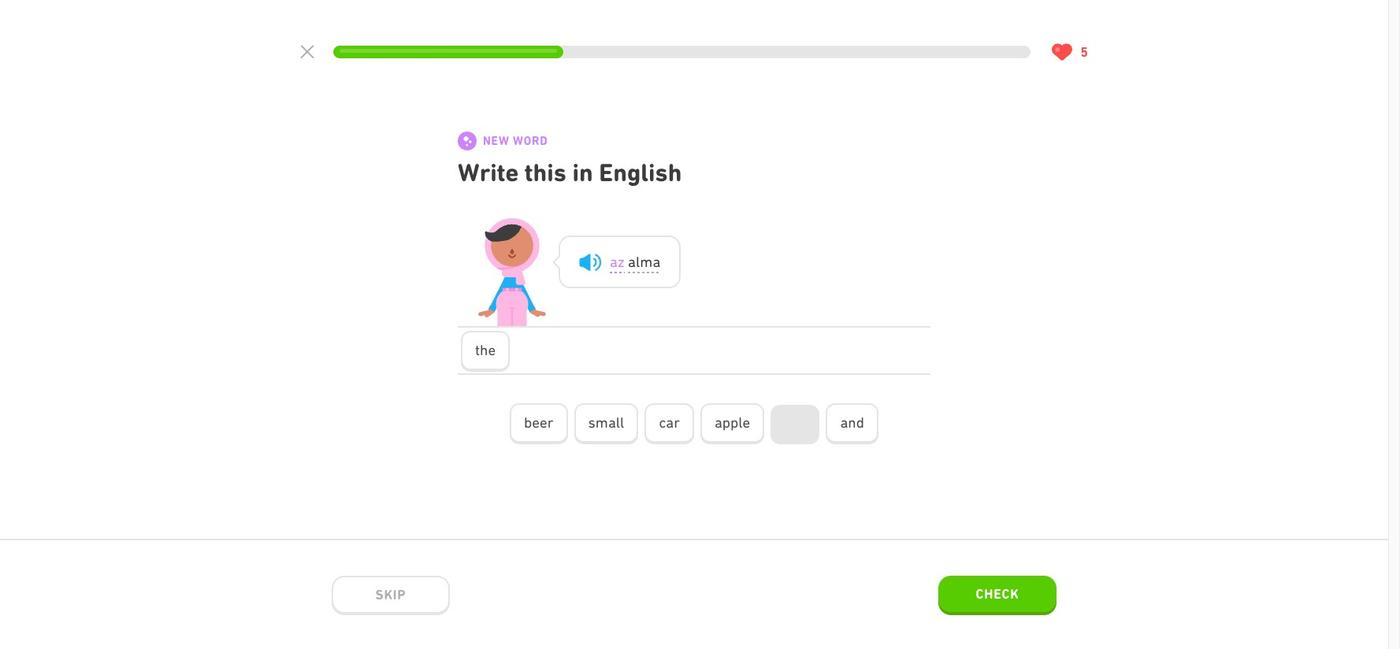 Task type: locate. For each thing, give the bounding box(es) containing it.
new word
[[483, 134, 548, 148]]

1 horizontal spatial a
[[628, 254, 636, 270]]

a z
[[610, 254, 625, 270]]

m
[[640, 254, 653, 270]]

car
[[659, 415, 680, 431]]

the button
[[461, 331, 510, 372]]

2 horizontal spatial a
[[653, 254, 661, 270]]

small button
[[574, 404, 639, 444]]

a for z
[[610, 254, 618, 270]]

1 a from the left
[[610, 254, 618, 270]]

skip button
[[332, 576, 450, 615]]

l
[[636, 254, 640, 270]]

alma image
[[628, 254, 661, 273]]

a l m a
[[628, 254, 661, 270]]

a right z
[[628, 254, 636, 270]]

a
[[610, 254, 618, 270], [628, 254, 636, 270], [653, 254, 661, 270]]

0 horizontal spatial a
[[610, 254, 618, 270]]

progress bar
[[333, 46, 1030, 58]]

new
[[483, 134, 510, 148]]

2 a from the left
[[628, 254, 636, 270]]

a left l
[[610, 254, 618, 270]]

and button
[[826, 404, 879, 444]]

the
[[475, 342, 496, 359]]

a right l
[[653, 254, 661, 270]]



Task type: vqa. For each thing, say whether or not it's contained in the screenshot.
N
no



Task type: describe. For each thing, give the bounding box(es) containing it.
small
[[588, 415, 624, 431]]

apple
[[715, 415, 751, 431]]

apple button
[[701, 404, 765, 444]]

in
[[572, 158, 593, 188]]

3 a from the left
[[653, 254, 661, 270]]

car button
[[645, 404, 694, 444]]

this
[[525, 158, 566, 188]]

a for l
[[628, 254, 636, 270]]

z
[[618, 254, 625, 270]]

and
[[840, 415, 864, 431]]

check
[[976, 586, 1019, 602]]

beer
[[524, 415, 554, 431]]

5
[[1081, 44, 1088, 60]]

az image
[[610, 254, 625, 273]]

write
[[458, 158, 519, 188]]

check button
[[939, 576, 1057, 615]]

english
[[599, 158, 682, 188]]

skip
[[376, 587, 406, 603]]

write this in english
[[458, 158, 682, 188]]

beer button
[[510, 404, 568, 444]]

word
[[513, 134, 548, 148]]



